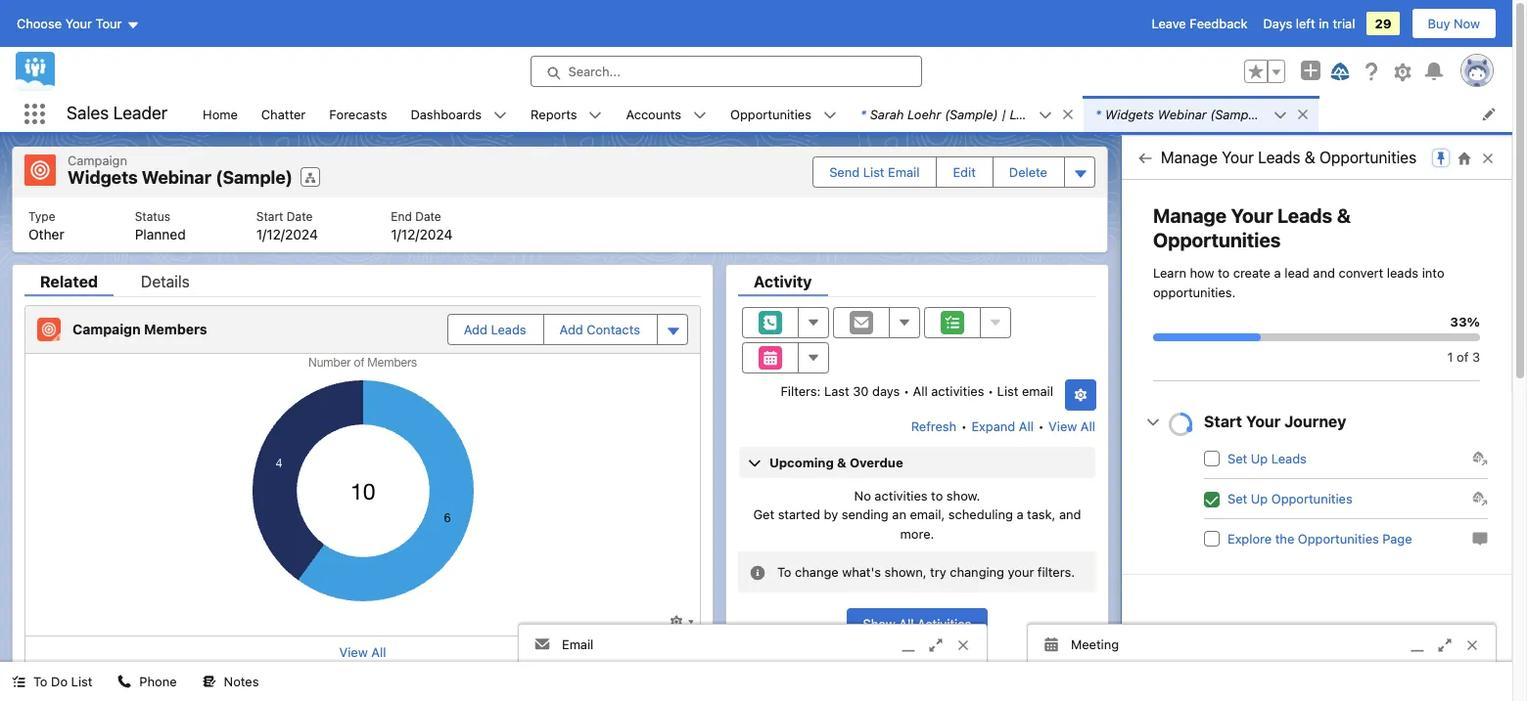 Task type: vqa. For each thing, say whether or not it's contained in the screenshot.
the rightmost *
yes



Task type: describe. For each thing, give the bounding box(es) containing it.
leads inside button
[[491, 322, 526, 337]]

buy
[[1428, 16, 1450, 31]]

set up opportunities
[[1228, 491, 1353, 507]]

set for set up opportunities
[[1228, 491, 1247, 507]]

text default image inside phone button
[[118, 676, 132, 689]]

status
[[135, 209, 170, 224]]

* widgets webinar (sample)
[[1095, 106, 1264, 122]]

activities
[[917, 616, 972, 632]]

loehr
[[908, 106, 941, 122]]

view all
[[339, 645, 386, 660]]

text default image inside set up leads list item
[[1472, 451, 1488, 467]]

last
[[824, 383, 849, 399]]

tour
[[96, 16, 122, 31]]

leader
[[113, 103, 168, 124]]

dashboards
[[411, 106, 482, 122]]

show
[[863, 616, 895, 632]]

add for add leads
[[464, 322, 487, 337]]

learn
[[1153, 265, 1186, 281]]

campaign members link
[[72, 321, 215, 338]]

set for set up leads
[[1228, 451, 1247, 467]]

what's
[[842, 565, 881, 580]]

* for * sarah loehr (sample) | lead
[[860, 106, 866, 122]]

0 horizontal spatial view all link
[[339, 645, 386, 660]]

start your journey
[[1204, 413, 1346, 431]]

an
[[892, 507, 906, 523]]

more.
[[900, 526, 934, 542]]

accounts
[[626, 106, 681, 122]]

2 list item from the left
[[1084, 96, 1319, 132]]

days
[[872, 383, 900, 399]]

set up opportunities link
[[1228, 491, 1353, 507]]

delete
[[1009, 164, 1047, 180]]

a inside 'no activities to show. get started by sending an email, scheduling a task, and more.'
[[1017, 507, 1024, 523]]

sarah
[[870, 106, 904, 122]]

to for activities
[[931, 488, 943, 504]]

webinar inside list item
[[1158, 106, 1207, 122]]

text default image inside set up opportunities list item
[[1472, 491, 1488, 507]]

accounts list item
[[614, 96, 719, 132]]

details link
[[125, 273, 205, 296]]

into
[[1422, 265, 1444, 281]]

your inside manage your leads & opportunities
[[1231, 205, 1273, 227]]

to do list button
[[0, 663, 104, 702]]

add leads button
[[448, 315, 542, 344]]

type other
[[28, 209, 64, 242]]

your inside dropdown button
[[65, 16, 92, 31]]

chatter link
[[250, 96, 317, 132]]

date for end date 1/12/2024
[[415, 209, 441, 224]]

and inside 'no activities to show. get started by sending an email, scheduling a task, and more.'
[[1059, 507, 1081, 523]]

to do list
[[33, 675, 92, 690]]

phone
[[139, 675, 177, 690]]

show all activities
[[863, 616, 972, 632]]

• right 'days'
[[903, 383, 909, 399]]

related link
[[24, 273, 114, 296]]

set up leads list item
[[1204, 440, 1488, 480]]

upcoming & overdue
[[769, 455, 903, 470]]

& inside manage your leads & opportunities
[[1337, 205, 1351, 227]]

set up leads link
[[1228, 451, 1307, 467]]

to for to do list
[[33, 675, 47, 690]]

to change what's shown, try changing your filters. status
[[738, 552, 1096, 593]]

feedback
[[1190, 16, 1248, 31]]

buy now
[[1428, 16, 1480, 31]]

by
[[824, 507, 838, 523]]

days left in trial
[[1263, 16, 1355, 31]]

set up opportunities list item
[[1204, 480, 1488, 520]]

0 vertical spatial &
[[1305, 149, 1315, 166]]

filters:
[[781, 383, 821, 399]]

* for * widgets webinar (sample)
[[1095, 106, 1101, 122]]

related
[[40, 273, 98, 290]]

1 vertical spatial manage your leads & opportunities
[[1153, 205, 1351, 252]]

your down * widgets webinar (sample)
[[1222, 149, 1254, 166]]

edit button
[[937, 157, 992, 187]]

no
[[854, 488, 871, 504]]

type
[[28, 209, 55, 224]]

delete button
[[993, 157, 1063, 187]]

lead
[[1010, 106, 1038, 122]]

reports list item
[[519, 96, 614, 132]]

your inside dropdown button
[[1246, 413, 1281, 431]]

members
[[144, 321, 207, 337]]

a inside learn how to create a lead and convert leads into opportunities.
[[1274, 265, 1281, 281]]

sales leader
[[67, 103, 168, 124]]

notes button
[[191, 663, 271, 702]]

your
[[1008, 565, 1034, 580]]

dashboards link
[[399, 96, 494, 132]]

up for leads
[[1251, 451, 1268, 467]]

email link
[[519, 626, 987, 667]]

text default image inside "to do list" button
[[12, 676, 25, 689]]

add for add contacts
[[560, 322, 583, 337]]

contacts
[[587, 322, 640, 337]]

1 list item from the left
[[849, 96, 1084, 132]]

0 vertical spatial widgets
[[1105, 106, 1154, 122]]

explore the opportunities page list item
[[1204, 520, 1488, 559]]

explore the opportunities page button
[[1228, 532, 1412, 547]]

sending
[[842, 507, 889, 523]]

• up "expand"
[[988, 383, 994, 399]]

edit
[[953, 164, 976, 180]]

accounts link
[[614, 96, 693, 132]]

filters: last 30 days • all activities • list email
[[781, 383, 1053, 399]]

start for start date 1/12/2024
[[256, 209, 283, 224]]

chatter
[[261, 106, 306, 122]]

leave feedback link
[[1152, 16, 1248, 31]]

activity link
[[738, 273, 828, 296]]

left
[[1296, 16, 1315, 31]]

email
[[1022, 383, 1053, 399]]

started
[[778, 507, 820, 523]]

to change what's shown, try changing your filters.
[[777, 565, 1075, 580]]

how
[[1190, 265, 1214, 281]]

no activities to show. get started by sending an email, scheduling a task, and more.
[[753, 488, 1081, 542]]

expand all button
[[971, 411, 1035, 442]]

0 horizontal spatial (sample)
[[216, 167, 293, 188]]

sales
[[67, 103, 109, 124]]

text default image inside notes button
[[202, 676, 216, 689]]

text default image inside explore the opportunities page list item
[[1472, 532, 1488, 547]]

2 horizontal spatial list
[[997, 383, 1019, 399]]

progress bar image
[[1153, 334, 1261, 342]]

scheduling
[[949, 507, 1013, 523]]

1 vertical spatial view
[[339, 645, 368, 660]]



Task type: locate. For each thing, give the bounding box(es) containing it.
1 date from the left
[[287, 209, 313, 224]]

and
[[1313, 265, 1335, 281], [1059, 507, 1081, 523]]

2 1/12/2024 from the left
[[391, 226, 453, 242]]

webinar up status
[[142, 167, 211, 188]]

1 vertical spatial start
[[1204, 413, 1242, 431]]

campaign down sales
[[68, 153, 127, 168]]

planned
[[135, 226, 186, 242]]

home link
[[191, 96, 250, 132]]

up
[[1251, 451, 1268, 467], [1251, 491, 1268, 507]]

to left change
[[777, 565, 791, 580]]

up inside list item
[[1251, 491, 1268, 507]]

1 horizontal spatial activities
[[931, 383, 984, 399]]

add
[[464, 322, 487, 337], [560, 322, 583, 337]]

dashboards list item
[[399, 96, 519, 132]]

0 horizontal spatial 1/12/2024
[[256, 226, 318, 242]]

expand
[[972, 419, 1015, 434]]

widgets webinar (sample)
[[68, 167, 293, 188]]

* right lead
[[1095, 106, 1101, 122]]

1 horizontal spatial add
[[560, 322, 583, 337]]

0 vertical spatial set
[[1228, 451, 1247, 467]]

1 vertical spatial a
[[1017, 507, 1024, 523]]

explore the opportunities page
[[1228, 532, 1412, 547]]

0 horizontal spatial add
[[464, 322, 487, 337]]

other
[[28, 226, 64, 242]]

choose
[[17, 16, 62, 31]]

start inside start date 1/12/2024
[[256, 209, 283, 224]]

0 horizontal spatial start
[[256, 209, 283, 224]]

0 horizontal spatial a
[[1017, 507, 1024, 523]]

1 horizontal spatial webinar
[[1158, 106, 1207, 122]]

set down start your journey
[[1228, 451, 1247, 467]]

your left tour
[[65, 16, 92, 31]]

manage up how
[[1153, 205, 1227, 227]]

0 vertical spatial manage
[[1161, 149, 1218, 166]]

1/12/2024 for start date 1/12/2024
[[256, 226, 318, 242]]

campaign for campaign members
[[72, 321, 141, 337]]

0 horizontal spatial list
[[71, 675, 92, 690]]

2 horizontal spatial (sample)
[[1210, 106, 1264, 122]]

in
[[1319, 16, 1329, 31]]

shown,
[[885, 565, 927, 580]]

list inside button
[[863, 164, 885, 180]]

33% status
[[1153, 302, 1480, 365]]

1 horizontal spatial view all link
[[1048, 411, 1096, 442]]

set inside set up opportunities list item
[[1228, 491, 1247, 507]]

show all activities button
[[846, 609, 988, 640]]

leads
[[1258, 149, 1301, 166], [1278, 205, 1333, 227], [491, 322, 526, 337], [1271, 451, 1307, 467]]

0 horizontal spatial to
[[931, 488, 943, 504]]

1 * from the left
[[860, 106, 866, 122]]

start inside dropdown button
[[1204, 413, 1242, 431]]

opportunities inside list
[[730, 106, 812, 122]]

manage
[[1161, 149, 1218, 166], [1153, 205, 1227, 227]]

1 horizontal spatial &
[[1305, 149, 1315, 166]]

up down set up leads link
[[1251, 491, 1268, 507]]

leave feedback
[[1152, 16, 1248, 31]]

0 horizontal spatial webinar
[[142, 167, 211, 188]]

manage down * widgets webinar (sample)
[[1161, 149, 1218, 166]]

to inside learn how to create a lead and convert leads into opportunities.
[[1218, 265, 1230, 281]]

2 up from the top
[[1251, 491, 1268, 507]]

choose your tour button
[[16, 8, 140, 39]]

set
[[1228, 451, 1247, 467], [1228, 491, 1247, 507]]

date for start date 1/12/2024
[[287, 209, 313, 224]]

do
[[51, 675, 68, 690]]

send list email button
[[814, 157, 935, 187]]

start your journey button
[[1204, 412, 1346, 432]]

2 date from the left
[[415, 209, 441, 224]]

1 horizontal spatial email
[[888, 164, 920, 180]]

meeting link
[[1028, 626, 1496, 667]]

to up email,
[[931, 488, 943, 504]]

1 horizontal spatial *
[[1095, 106, 1101, 122]]

1 add from the left
[[464, 322, 487, 337]]

(sample) left |
[[945, 106, 998, 122]]

start down widgets webinar (sample)
[[256, 209, 283, 224]]

0 horizontal spatial widgets
[[68, 167, 138, 188]]

end date 1/12/2024
[[391, 209, 453, 242]]

1 vertical spatial manage
[[1153, 205, 1227, 227]]

webinar down leave
[[1158, 106, 1207, 122]]

0 vertical spatial webinar
[[1158, 106, 1207, 122]]

2 * from the left
[[1095, 106, 1101, 122]]

to for to change what's shown, try changing your filters.
[[777, 565, 791, 580]]

0 vertical spatial view all link
[[1048, 411, 1096, 442]]

group
[[1244, 60, 1285, 83]]

list
[[191, 96, 1512, 132], [13, 197, 1107, 252]]

1 vertical spatial list
[[13, 197, 1107, 252]]

1 vertical spatial view all link
[[339, 645, 386, 660]]

activity
[[754, 273, 812, 290]]

date
[[287, 209, 313, 224], [415, 209, 441, 224]]

and inside learn how to create a lead and convert leads into opportunities.
[[1313, 265, 1335, 281]]

0 vertical spatial activities
[[931, 383, 984, 399]]

campaign down 'related' link
[[72, 321, 141, 337]]

• left "expand"
[[961, 419, 967, 434]]

list right do
[[71, 675, 92, 690]]

campaign members
[[72, 321, 207, 337]]

list left email
[[997, 383, 1019, 399]]

a
[[1274, 265, 1281, 281], [1017, 507, 1024, 523]]

a left 'lead'
[[1274, 265, 1281, 281]]

(sample)
[[945, 106, 998, 122], [1210, 106, 1264, 122], [216, 167, 293, 188]]

and right 'lead'
[[1313, 265, 1335, 281]]

0 vertical spatial list
[[863, 164, 885, 180]]

0 vertical spatial manage your leads & opportunities
[[1161, 149, 1417, 166]]

your up create
[[1231, 205, 1273, 227]]

details
[[141, 273, 190, 290]]

days
[[1263, 16, 1292, 31]]

29
[[1375, 16, 1392, 31]]

* sarah loehr (sample) | lead
[[860, 106, 1038, 122]]

1 vertical spatial set
[[1228, 491, 1247, 507]]

manage inside manage your leads & opportunities
[[1153, 205, 1227, 227]]

text default image inside to change what's shown, try changing your filters. status
[[750, 565, 766, 581]]

0 vertical spatial a
[[1274, 265, 1281, 281]]

campaign inside campaign members link
[[72, 321, 141, 337]]

email
[[888, 164, 920, 180], [562, 638, 594, 653]]

*
[[860, 106, 866, 122], [1095, 106, 1101, 122]]

change
[[795, 565, 839, 580]]

0 horizontal spatial date
[[287, 209, 313, 224]]

journey
[[1285, 413, 1346, 431]]

• down email
[[1038, 419, 1044, 434]]

1/12/2024
[[256, 226, 318, 242], [391, 226, 453, 242]]

activities inside 'no activities to show. get started by sending an email, scheduling a task, and more.'
[[875, 488, 928, 504]]

(sample) for webinar
[[1210, 106, 1264, 122]]

0 vertical spatial email
[[888, 164, 920, 180]]

upcoming & overdue button
[[739, 447, 1095, 478]]

date inside start date 1/12/2024
[[287, 209, 313, 224]]

1 vertical spatial campaign
[[72, 321, 141, 337]]

text default image
[[1472, 491, 1488, 507], [1472, 532, 1488, 547], [750, 565, 766, 581], [202, 676, 216, 689]]

1 horizontal spatial widgets
[[1105, 106, 1154, 122]]

1 vertical spatial email
[[562, 638, 594, 653]]

(sample) down feedback
[[1210, 106, 1264, 122]]

list containing home
[[191, 96, 1512, 132]]

2 set from the top
[[1228, 491, 1247, 507]]

2 vertical spatial &
[[837, 455, 846, 470]]

2 horizontal spatial &
[[1337, 205, 1351, 227]]

activities up the an on the right bottom of the page
[[875, 488, 928, 504]]

* left 'sarah'
[[860, 106, 866, 122]]

start up set up leads link
[[1204, 413, 1242, 431]]

1 up from the top
[[1251, 451, 1268, 467]]

1 horizontal spatial view
[[1049, 419, 1077, 434]]

1 vertical spatial to
[[33, 675, 47, 690]]

1 horizontal spatial (sample)
[[945, 106, 998, 122]]

set up explore
[[1228, 491, 1247, 507]]

and right "task,"
[[1059, 507, 1081, 523]]

page
[[1383, 532, 1412, 547]]

opportunities list item
[[719, 96, 849, 132]]

opportunities link
[[719, 96, 823, 132]]

up down the start your journey dropdown button
[[1251, 451, 1268, 467]]

& inside upcoming & overdue dropdown button
[[837, 455, 846, 470]]

1 horizontal spatial date
[[415, 209, 441, 224]]

0 horizontal spatial to
[[33, 675, 47, 690]]

1 horizontal spatial list
[[863, 164, 885, 180]]

up for opportunities
[[1251, 491, 1268, 507]]

0 horizontal spatial email
[[562, 638, 594, 653]]

manage your leads & opportunities
[[1161, 149, 1417, 166], [1153, 205, 1351, 252]]

1 vertical spatial up
[[1251, 491, 1268, 507]]

to
[[1218, 265, 1230, 281], [931, 488, 943, 504]]

a left "task,"
[[1017, 507, 1024, 523]]

all inside button
[[899, 616, 914, 632]]

to inside status
[[777, 565, 791, 580]]

0 vertical spatial to
[[777, 565, 791, 580]]

0 horizontal spatial view
[[339, 645, 368, 660]]

1 horizontal spatial to
[[777, 565, 791, 580]]

text default image
[[1061, 107, 1075, 121], [1296, 107, 1310, 121], [1039, 108, 1052, 122], [1274, 108, 1287, 122], [1472, 451, 1488, 467], [12, 676, 25, 689], [118, 676, 132, 689]]

(sample) for loehr
[[945, 106, 998, 122]]

1/12/2024 for end date 1/12/2024
[[391, 226, 453, 242]]

leads inside list item
[[1271, 451, 1307, 467]]

to inside 'no activities to show. get started by sending an email, scheduling a task, and more.'
[[931, 488, 943, 504]]

refresh • expand all • view all
[[911, 419, 1095, 434]]

list item
[[849, 96, 1084, 132], [1084, 96, 1319, 132]]

campaign for campaign
[[68, 153, 127, 168]]

1 horizontal spatial to
[[1218, 265, 1230, 281]]

0 horizontal spatial *
[[860, 106, 866, 122]]

meeting
[[1071, 638, 1119, 653]]

progress bar
[[1169, 413, 1192, 437]]

list right send
[[863, 164, 885, 180]]

0 vertical spatial to
[[1218, 265, 1230, 281]]

forecasts
[[329, 106, 387, 122]]

0 vertical spatial list
[[191, 96, 1512, 132]]

email inside button
[[888, 164, 920, 180]]

0 vertical spatial campaign
[[68, 153, 127, 168]]

upcoming
[[769, 455, 834, 470]]

leads
[[1387, 265, 1419, 281]]

1 horizontal spatial start
[[1204, 413, 1242, 431]]

1 horizontal spatial 1/12/2024
[[391, 226, 453, 242]]

to right how
[[1218, 265, 1230, 281]]

2 add from the left
[[560, 322, 583, 337]]

0 horizontal spatial activities
[[875, 488, 928, 504]]

view
[[1049, 419, 1077, 434], [339, 645, 368, 660]]

opportunities
[[730, 106, 812, 122], [1320, 149, 1417, 166], [1153, 229, 1281, 252], [1271, 491, 1353, 507], [1298, 532, 1379, 547]]

send
[[829, 164, 860, 180]]

buy now button
[[1411, 8, 1497, 39]]

2 vertical spatial list
[[71, 675, 92, 690]]

1 horizontal spatial and
[[1313, 265, 1335, 281]]

status planned
[[135, 209, 186, 242]]

reports link
[[519, 96, 589, 132]]

lead
[[1285, 265, 1310, 281]]

set inside set up leads list item
[[1228, 451, 1247, 467]]

date inside end date 1/12/2024
[[415, 209, 441, 224]]

1 vertical spatial to
[[931, 488, 943, 504]]

list
[[863, 164, 885, 180], [997, 383, 1019, 399], [71, 675, 92, 690]]

1 1/12/2024 from the left
[[256, 226, 318, 242]]

start for start your journey
[[1204, 413, 1242, 431]]

end
[[391, 209, 412, 224]]

list containing other
[[13, 197, 1107, 252]]

show.
[[947, 488, 980, 504]]

list for home "link"
[[13, 197, 1107, 252]]

try
[[930, 565, 946, 580]]

leave
[[1152, 16, 1186, 31]]

email,
[[910, 507, 945, 523]]

0 vertical spatial start
[[256, 209, 283, 224]]

0 horizontal spatial &
[[837, 455, 846, 470]]

0 vertical spatial and
[[1313, 265, 1335, 281]]

to left do
[[33, 675, 47, 690]]

1 vertical spatial activities
[[875, 488, 928, 504]]

0 horizontal spatial and
[[1059, 507, 1081, 523]]

1 vertical spatial &
[[1337, 205, 1351, 227]]

1 horizontal spatial a
[[1274, 265, 1281, 281]]

get
[[753, 507, 775, 523]]

up inside list item
[[1251, 451, 1268, 467]]

to inside button
[[33, 675, 47, 690]]

your up set up leads
[[1246, 413, 1281, 431]]

home
[[203, 106, 238, 122]]

filters.
[[1038, 565, 1075, 580]]

33%
[[1450, 314, 1480, 330]]

list item down leave feedback
[[1084, 96, 1319, 132]]

to for how
[[1218, 265, 1230, 281]]

overdue
[[850, 455, 903, 470]]

progress bar progress bar
[[1153, 334, 1480, 342]]

list inside button
[[71, 675, 92, 690]]

1 vertical spatial list
[[997, 383, 1019, 399]]

trial
[[1333, 16, 1355, 31]]

the
[[1275, 532, 1294, 547]]

0 vertical spatial view
[[1049, 419, 1077, 434]]

leads inside manage your leads & opportunities
[[1278, 205, 1333, 227]]

start
[[256, 209, 283, 224], [1204, 413, 1242, 431]]

0 vertical spatial up
[[1251, 451, 1268, 467]]

activities up 'refresh'
[[931, 383, 984, 399]]

1 vertical spatial widgets
[[68, 167, 138, 188]]

list item up edit button
[[849, 96, 1084, 132]]

list for leave feedback link
[[191, 96, 1512, 132]]

send list email
[[829, 164, 920, 180]]

opportunities inside manage your leads & opportunities
[[1153, 229, 1281, 252]]

1 vertical spatial and
[[1059, 507, 1081, 523]]

explore
[[1228, 532, 1272, 547]]

1 set from the top
[[1228, 451, 1247, 467]]

(sample) up start date 1/12/2024
[[216, 167, 293, 188]]

learn how to create a lead and convert leads into opportunities.
[[1153, 265, 1444, 300]]

create
[[1233, 265, 1271, 281]]

1 vertical spatial webinar
[[142, 167, 211, 188]]



